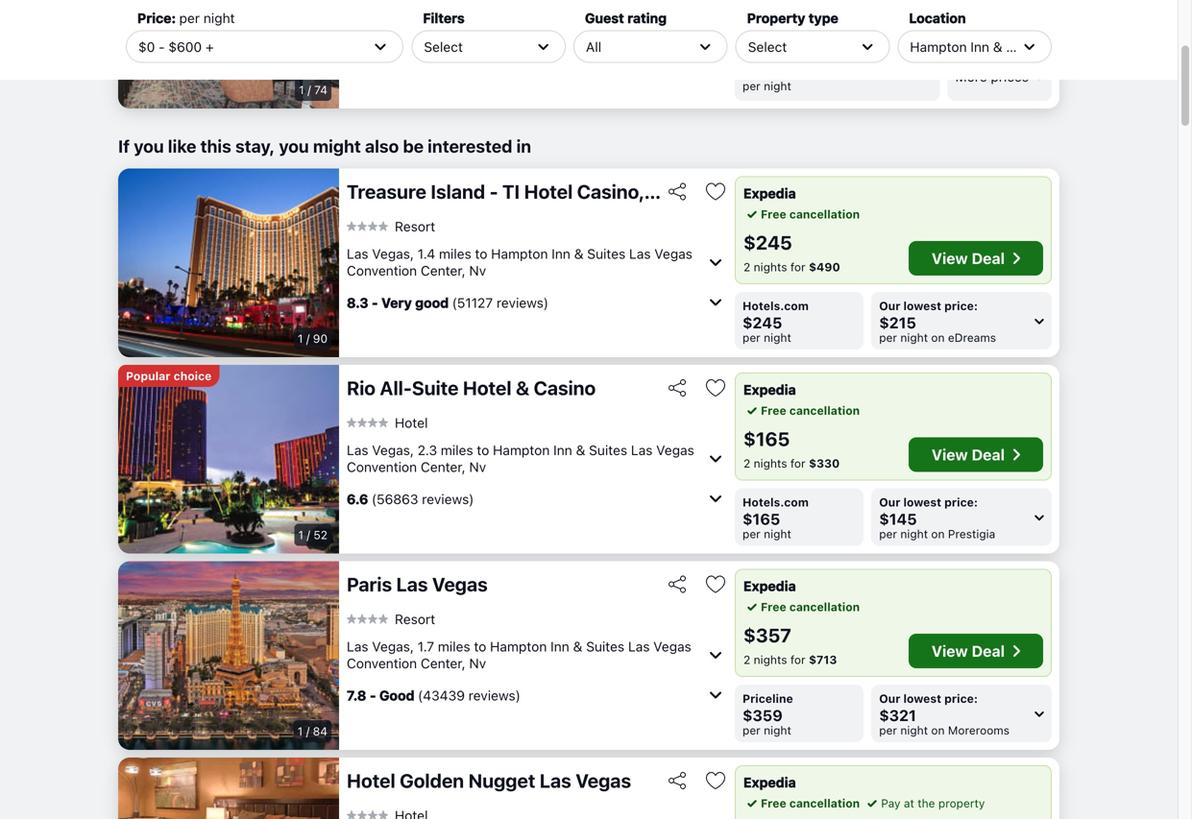 Task type: locate. For each thing, give the bounding box(es) containing it.
convention up good
[[347, 656, 417, 672]]

be
[[403, 136, 424, 157]]

our for $357
[[880, 692, 901, 706]]

4 for from the top
[[791, 654, 806, 667]]

hotel golden nugget las vegas
[[347, 770, 631, 792]]

1 / 90
[[298, 332, 328, 346]]

74
[[314, 83, 328, 97]]

per inside our lowest price: $321 per night on morerooms
[[880, 724, 898, 738]]

on left edreams
[[932, 331, 945, 345]]

convention for rio all-suite hotel & casino
[[347, 459, 417, 475]]

3 view from the top
[[932, 446, 969, 464]]

$245 down 2 nights for $490
[[743, 314, 783, 332]]

per
[[179, 10, 200, 26], [743, 79, 761, 93], [743, 331, 761, 345], [880, 331, 898, 345], [743, 528, 761, 541], [880, 528, 898, 541], [743, 724, 761, 738], [880, 724, 898, 738]]

inn inside las vegas, 1.4 miles to hampton inn & suites las vegas convention center, nv
[[552, 246, 571, 262]]

1 vertical spatial miles
[[441, 443, 473, 458]]

convention inside las vegas, 1.4 miles to hampton inn & suites las vegas convention center, nv
[[347, 263, 417, 279]]

las vegas, 2.3 miles to hampton inn & suites las vegas convention center, nv button
[[347, 438, 728, 480]]

view up our lowest price: $215 per night on edreams
[[932, 249, 969, 268]]

2 nights for $330
[[744, 457, 840, 470]]

free
[[761, 208, 787, 221], [761, 404, 787, 418], [761, 601, 787, 614], [761, 797, 787, 811]]

1 on from the top
[[932, 331, 945, 345]]

1 vegas, from the top
[[372, 246, 414, 262]]

3 vegas, from the top
[[372, 639, 414, 655]]

3 lowest from the top
[[904, 692, 942, 706]]

1 vertical spatial $245
[[743, 314, 783, 332]]

2 view deal button from the top
[[909, 241, 1044, 276]]

on
[[932, 331, 945, 345], [932, 528, 945, 541], [932, 724, 945, 738]]

4 deal from the top
[[972, 642, 1005, 661]]

2 free cancellation button from the top
[[744, 402, 860, 420]]

1 hotels.com from the top
[[743, 299, 809, 313]]

suites inside las vegas, 1.4 miles to hampton inn & suites las vegas convention center, nv
[[587, 246, 626, 262]]

per inside our lowest price: $215 per night on edreams
[[880, 331, 898, 345]]

nv inside "las vegas, 1.7 miles to hampton inn & suites las vegas convention center, nv"
[[469, 656, 486, 672]]

2 vertical spatial price:
[[945, 692, 978, 706]]

2 vegas, from the top
[[372, 443, 414, 458]]

3 nv from the top
[[469, 656, 486, 672]]

hampton down paris las vegas button
[[490, 639, 547, 655]]

night left morerooms
[[901, 724, 928, 738]]

1 expedia from the top
[[744, 185, 796, 201]]

for for $245
[[791, 260, 806, 274]]

1 select from the left
[[424, 39, 463, 55]]

hotel golden nugget las vegas, (las vegas, usa) image
[[118, 758, 339, 820]]

& inside "las vegas, 1.7 miles to hampton inn & suites las vegas convention center, nv"
[[573, 639, 583, 655]]

resort for las
[[395, 612, 436, 627]]

$165 down 2 nights for $330
[[743, 510, 781, 529]]

view for $357
[[932, 642, 969, 661]]

to inside las vegas, 1.4 miles to hampton inn & suites las vegas convention center, nv
[[475, 246, 488, 262]]

1 view from the top
[[932, 9, 969, 27]]

paris las vegas
[[347, 573, 488, 596]]

2 resort from the top
[[395, 612, 436, 627]]

our up $145 at bottom
[[880, 496, 901, 509]]

3 our from the top
[[880, 692, 901, 706]]

view up our lowest price: $321 per night on morerooms
[[932, 642, 969, 661]]

night left 'prestigia'
[[901, 528, 928, 541]]

night inside 'our lowest price: $145 per night on prestigia'
[[901, 528, 928, 541]]

deal up 'prestigia'
[[972, 446, 1005, 464]]

convention inside "las vegas, 1.7 miles to hampton inn & suites las vegas convention center, nv"
[[347, 656, 417, 672]]

hotels.com down 2 nights for $490
[[743, 299, 809, 313]]

1 view deal from the top
[[932, 9, 1005, 27]]

2 free from the top
[[761, 404, 787, 418]]

if you like this stay, you might also be interested in
[[118, 136, 532, 157]]

to inside the las vegas, 2.3 miles to hampton inn & suites las vegas convention center, nv
[[477, 443, 490, 458]]

expedia for $245
[[744, 185, 796, 201]]

- right $0
[[159, 39, 165, 55]]

very
[[382, 295, 412, 311]]

hampton
[[911, 39, 967, 55], [786, 62, 839, 76], [491, 246, 548, 262], [493, 443, 550, 458], [490, 639, 547, 655]]

2 our from the top
[[880, 496, 901, 509]]

- right 7.8
[[370, 688, 376, 704]]

2
[[744, 20, 751, 34], [744, 260, 751, 274], [744, 457, 751, 470], [744, 654, 751, 667]]

free cancellation button up 2 nights for $330
[[744, 402, 860, 420]]

3 for from the top
[[791, 457, 806, 470]]

2 vertical spatial vegas,
[[372, 639, 414, 655]]

2 vertical spatial our
[[880, 692, 901, 706]]

deal right location at the right top of the page
[[972, 9, 1005, 27]]

las vegas, 1.7 miles to hampton inn & suites las vegas convention center, nv
[[347, 639, 692, 672]]

price: for $357
[[945, 692, 978, 706]]

& inside the las vegas, 2.3 miles to hampton inn & suites las vegas convention center, nv
[[576, 443, 586, 458]]

2 2 from the top
[[744, 260, 751, 274]]

2 nights for $505
[[744, 20, 840, 34]]

$600
[[169, 39, 202, 55]]

center, inside "las vegas, 1.7 miles to hampton inn & suites las vegas convention center, nv"
[[421, 656, 466, 672]]

cancellation up $490
[[790, 208, 860, 221]]

4 free cancellation from the top
[[761, 797, 860, 811]]

inn
[[971, 39, 990, 55], [842, 62, 861, 76], [552, 246, 571, 262], [554, 443, 573, 458], [551, 639, 570, 655]]

to up (51127
[[475, 246, 488, 262]]

on inside our lowest price: $321 per night on morerooms
[[932, 724, 945, 738]]

nv inside las vegas, 1.4 miles to hampton inn & suites las vegas convention center, nv
[[469, 263, 486, 279]]

lowest up $145 at bottom
[[904, 496, 942, 509]]

/ left 90
[[306, 332, 310, 346]]

(51127
[[452, 295, 493, 311]]

free for $245
[[761, 208, 787, 221]]

6.6
[[347, 491, 368, 507]]

price:
[[137, 10, 176, 26]]

for for $165
[[791, 457, 806, 470]]

hampton inside "las vegas, 1.7 miles to hampton inn & suites las vegas convention center, nv"
[[490, 639, 547, 655]]

free cancellation button up $357
[[744, 599, 860, 616]]

3 view deal from the top
[[932, 446, 1005, 464]]

for
[[791, 20, 806, 34], [791, 260, 806, 274], [791, 457, 806, 470], [791, 654, 806, 667]]

hotels.com $245 per night
[[743, 299, 809, 345]]

paris las vegas button
[[347, 573, 662, 597]]

rating
[[628, 10, 667, 26]]

to for ti
[[475, 246, 488, 262]]

2 select from the left
[[748, 39, 787, 55]]

2 for $357
[[744, 654, 751, 667]]

on left morerooms
[[932, 724, 945, 738]]

0 vertical spatial vegas,
[[372, 246, 414, 262]]

1 free cancellation button from the top
[[744, 206, 860, 223]]

(1460
[[445, 34, 481, 50]]

2 price: from the top
[[945, 496, 978, 509]]

you right 'if'
[[134, 136, 164, 157]]

- left ti
[[490, 180, 498, 203]]

also
[[365, 136, 399, 157]]

2 on from the top
[[932, 528, 945, 541]]

1 our from the top
[[880, 299, 901, 313]]

3 price: from the top
[[945, 692, 978, 706]]

convention up (56863
[[347, 459, 417, 475]]

guest
[[585, 10, 624, 26]]

our inside 'our lowest price: $145 per night on prestigia'
[[880, 496, 901, 509]]

view deal button for $245
[[909, 241, 1044, 276]]

3 on from the top
[[932, 724, 945, 738]]

per inside hotels.com $165 per night
[[743, 528, 761, 541]]

1 vertical spatial on
[[932, 528, 945, 541]]

1 vertical spatial resort
[[395, 612, 436, 627]]

free cancellation left the 'pay' on the bottom of page
[[761, 797, 860, 811]]

1 left 90
[[298, 332, 303, 346]]

cancellation
[[790, 208, 860, 221], [790, 404, 860, 418], [790, 601, 860, 614], [790, 797, 860, 811]]

1 left 52
[[298, 529, 304, 542]]

4 free cancellation button from the top
[[744, 795, 860, 813]]

per inside priceline $359 per night
[[743, 724, 761, 738]]

/ for paris las vegas
[[306, 725, 310, 739]]

2 lowest from the top
[[904, 496, 942, 509]]

2 hotels.com from the top
[[743, 496, 809, 509]]

convention
[[1116, 39, 1186, 55], [347, 263, 417, 279], [347, 459, 417, 475], [347, 656, 417, 672]]

price: up 'prestigia'
[[945, 496, 978, 509]]

per down 2 nights for $330
[[743, 528, 761, 541]]

0 vertical spatial our
[[880, 299, 901, 313]]

suites
[[1007, 39, 1045, 55], [587, 246, 626, 262], [589, 443, 628, 458], [586, 639, 625, 655]]

lowest inside 'our lowest price: $145 per night on prestigia'
[[904, 496, 942, 509]]

2 nights from the top
[[754, 260, 788, 274]]

3 nights from the top
[[754, 457, 788, 470]]

convention inside the las vegas, 2.3 miles to hampton inn & suites las vegas convention center, nv
[[347, 459, 417, 475]]

vegas inside las vegas, 1.4 miles to hampton inn & suites las vegas convention center, nv
[[655, 246, 693, 262]]

3 center, from the top
[[421, 656, 466, 672]]

lowest up $215 at the right top of the page
[[904, 299, 942, 313]]

our lowest price: $321 per night on morerooms
[[880, 692, 1010, 738]]

for left $330
[[791, 457, 806, 470]]

night down $253
[[764, 79, 792, 93]]

miles for ti
[[439, 246, 472, 262]]

price: per night
[[137, 10, 235, 26]]

inn inside "las vegas, 1.7 miles to hampton inn & suites las vegas convention center, nv"
[[551, 639, 570, 655]]

suites for rio all-suite hotel & casino
[[589, 443, 628, 458]]

night down 2 nights for $490
[[764, 331, 792, 345]]

inn inside the las vegas, 2.3 miles to hampton inn & suites las vegas convention center, nv
[[554, 443, 573, 458]]

4 2 from the top
[[744, 654, 751, 667]]

2 up hotels.com $165 per night
[[744, 457, 751, 470]]

4 nights from the top
[[754, 654, 788, 667]]

2 expedia from the top
[[744, 382, 796, 398]]

1
[[299, 83, 304, 97], [298, 332, 303, 346], [298, 529, 304, 542], [298, 725, 303, 739]]

guest rating
[[585, 10, 667, 26]]

price: inside 'our lowest price: $145 per night on prestigia'
[[945, 496, 978, 509]]

& inside las vegas, 1.4 miles to hampton inn & suites las vegas convention center, nv
[[574, 246, 584, 262]]

1 nv from the top
[[469, 263, 486, 279]]

resort up 1.4
[[395, 218, 436, 234]]

1 center, from the top
[[421, 263, 466, 279]]

$253
[[743, 60, 782, 78]]

1 left the 74
[[299, 83, 304, 97]]

hampton for treasure island - ti hotel casino, a radisson hotel
[[491, 246, 548, 262]]

$713
[[809, 654, 838, 667]]

on for $245
[[932, 331, 945, 345]]

2 view deal from the top
[[932, 249, 1005, 268]]

vegas, inside las vegas, 1.4 miles to hampton inn & suites las vegas convention center, nv
[[372, 246, 414, 262]]

view deal up 'our lowest price: $145 per night on prestigia'
[[932, 446, 1005, 464]]

1 horizontal spatial select
[[748, 39, 787, 55]]

view deal up our lowest price: $215 per night on edreams
[[932, 249, 1005, 268]]

2 vertical spatial center,
[[421, 656, 466, 672]]

center, down 1.4
[[421, 263, 466, 279]]

lowest inside our lowest price: $215 per night on edreams
[[904, 299, 942, 313]]

resort button for paris
[[347, 611, 436, 628]]

view for $245
[[932, 249, 969, 268]]

view deal button for $357
[[909, 634, 1044, 669]]

view deal
[[932, 9, 1005, 27], [932, 249, 1005, 268], [932, 446, 1005, 464], [932, 642, 1005, 661]]

hotels.com $165 per night
[[743, 496, 809, 541]]

1 nights from the top
[[754, 20, 788, 34]]

free cancellation up $357
[[761, 601, 860, 614]]

$145
[[880, 510, 917, 529]]

2 deal from the top
[[972, 249, 1005, 268]]

2 cancellation from the top
[[790, 404, 860, 418]]

0 vertical spatial on
[[932, 331, 945, 345]]

1 free from the top
[[761, 208, 787, 221]]

8.3 - very good (51127 reviews)
[[347, 295, 549, 311]]

casino
[[534, 377, 596, 399]]

select up $253
[[748, 39, 787, 55]]

2 vertical spatial miles
[[438, 639, 471, 655]]

nv up 6.6 (56863 reviews)
[[469, 459, 486, 475]]

miles inside the las vegas, 2.3 miles to hampton inn & suites las vegas convention center, nv
[[441, 443, 473, 458]]

2 down $357
[[744, 654, 751, 667]]

1 vertical spatial center,
[[421, 459, 466, 475]]

1 vertical spatial hotels.com
[[743, 496, 809, 509]]

vegas inside "las vegas, 1.7 miles to hampton inn & suites las vegas convention center, nv"
[[654, 639, 692, 655]]

hotels.com down 2 nights for $330
[[743, 496, 809, 509]]

1 vertical spatial nv
[[469, 459, 486, 475]]

per left edreams
[[880, 331, 898, 345]]

free for $357
[[761, 601, 787, 614]]

night up +
[[204, 10, 235, 26]]

1 for rio
[[298, 529, 304, 542]]

to right 1.7
[[474, 639, 487, 655]]

expedia down $359
[[744, 775, 796, 791]]

0 vertical spatial resort
[[395, 218, 436, 234]]

1 / 74
[[299, 83, 328, 97]]

3 cancellation from the top
[[790, 601, 860, 614]]

view deal button up our lowest price: $215 per night on edreams
[[909, 241, 1044, 276]]

/ for treasure island - ti hotel casino, a radisson hotel
[[306, 332, 310, 346]]

0 vertical spatial nv
[[469, 263, 486, 279]]

1 horizontal spatial you
[[279, 136, 309, 157]]

1 vertical spatial price:
[[945, 496, 978, 509]]

lowest up $321
[[904, 692, 942, 706]]

nights for $245
[[754, 260, 788, 274]]

2 nv from the top
[[469, 459, 486, 475]]

view deal button for $165
[[909, 438, 1044, 472]]

view deal up our lowest price: $321 per night on morerooms
[[932, 642, 1005, 661]]

0 vertical spatial price:
[[945, 299, 978, 313]]

on left 'prestigia'
[[932, 528, 945, 541]]

3 free from the top
[[761, 601, 787, 614]]

vegas, inside the las vegas, 2.3 miles to hampton inn & suites las vegas convention center, nv
[[372, 443, 414, 458]]

center, inside the las vegas, 2.3 miles to hampton inn & suites las vegas convention center, nv
[[421, 459, 466, 475]]

ti
[[503, 180, 520, 203]]

resort button
[[347, 218, 436, 235], [347, 611, 436, 628]]

las
[[1049, 39, 1070, 55], [347, 246, 369, 262], [630, 246, 651, 262], [347, 443, 369, 458], [631, 443, 653, 458], [396, 573, 428, 596], [347, 639, 369, 655], [628, 639, 650, 655], [540, 770, 572, 792]]

night down 2 nights for $330
[[764, 528, 792, 541]]

center, inside las vegas, 1.4 miles to hampton inn & suites las vegas convention center, nv
[[421, 263, 466, 279]]

on inside our lowest price: $215 per night on edreams
[[932, 331, 945, 345]]

2 nights for $490
[[744, 260, 841, 274]]

free up 2 nights for $330
[[761, 404, 787, 418]]

1 vertical spatial vegas,
[[372, 443, 414, 458]]

0 vertical spatial to
[[475, 246, 488, 262]]

our inside our lowest price: $215 per night on edreams
[[880, 299, 901, 313]]

7.8
[[347, 688, 367, 704]]

hampton inside the las vegas, 2.3 miles to hampton inn & suites las vegas convention center, nv
[[493, 443, 550, 458]]

0 vertical spatial miles
[[439, 246, 472, 262]]

center, for ti
[[421, 263, 466, 279]]

view deal button
[[909, 1, 1044, 36], [909, 241, 1044, 276], [909, 438, 1044, 472], [909, 634, 1044, 669]]

vegas, inside "las vegas, 1.7 miles to hampton inn & suites las vegas convention center, nv"
[[372, 639, 414, 655]]

/
[[308, 83, 311, 97], [306, 332, 310, 346], [307, 529, 310, 542], [306, 725, 310, 739]]

price: up edreams
[[945, 299, 978, 313]]

$359
[[743, 707, 783, 725]]

vegas
[[1074, 39, 1112, 55], [655, 246, 693, 262], [657, 443, 695, 458], [432, 573, 488, 596], [654, 639, 692, 655], [576, 770, 631, 792]]

lowest inside our lowest price: $321 per night on morerooms
[[904, 692, 942, 706]]

2 view from the top
[[932, 249, 969, 268]]

1 you from the left
[[134, 136, 164, 157]]

resort button down treasure
[[347, 218, 436, 235]]

free cancellation button up 2 nights for $490
[[744, 206, 860, 223]]

price: for $245
[[945, 299, 978, 313]]

nv inside the las vegas, 2.3 miles to hampton inn & suites las vegas convention center, nv
[[469, 459, 486, 475]]

2 vertical spatial to
[[474, 639, 487, 655]]

7.8 - good (43439 reviews)
[[347, 688, 521, 704]]

1 vertical spatial to
[[477, 443, 490, 458]]

expedia up $357
[[744, 579, 796, 594]]

view deal for $357
[[932, 642, 1005, 661]]

night inside hotels.com $165 per night
[[764, 528, 792, 541]]

3 deal from the top
[[972, 446, 1005, 464]]

miles inside las vegas, 1.4 miles to hampton inn & suites las vegas convention center, nv
[[439, 246, 472, 262]]

1 vertical spatial our
[[880, 496, 901, 509]]

nv up (51127
[[469, 263, 486, 279]]

inn for rio all-suite hotel & casino
[[554, 443, 573, 458]]

lowest for $357
[[904, 692, 942, 706]]

hampton down location at the right top of the page
[[911, 39, 967, 55]]

free cancellation up $490
[[761, 208, 860, 221]]

vegas, down hotel button
[[372, 443, 414, 458]]

0 vertical spatial lowest
[[904, 299, 942, 313]]

select down filters
[[424, 39, 463, 55]]

vegas, left 1.7
[[372, 639, 414, 655]]

suites inside "las vegas, 1.7 miles to hampton inn & suites las vegas convention center, nv"
[[586, 639, 625, 655]]

treasure island - ti hotel casino, a radisson hotel
[[347, 180, 800, 203]]

$245 up 2 nights for $490
[[744, 231, 793, 254]]

1 resort from the top
[[395, 218, 436, 234]]

view deal up 'more'
[[932, 9, 1005, 27]]

1 vertical spatial lowest
[[904, 496, 942, 509]]

cancellation left the 'pay' on the bottom of page
[[790, 797, 860, 811]]

$321
[[880, 707, 917, 725]]

1 resort button from the top
[[347, 218, 436, 235]]

0 vertical spatial resort button
[[347, 218, 436, 235]]

- for 7.8 - good (43439 reviews)
[[370, 688, 376, 704]]

on for $165
[[932, 528, 945, 541]]

suites inside the las vegas, 2.3 miles to hampton inn & suites las vegas convention center, nv
[[589, 443, 628, 458]]

1 for treasure
[[298, 332, 303, 346]]

on inside 'our lowest price: $145 per night on prestigia'
[[932, 528, 945, 541]]

nights left $330
[[754, 457, 788, 470]]

3 free cancellation button from the top
[[744, 599, 860, 616]]

stay,
[[235, 136, 275, 157]]

free up $357
[[761, 601, 787, 614]]

good
[[415, 295, 449, 311]]

1 price: from the top
[[945, 299, 978, 313]]

property type
[[747, 10, 839, 26]]

our up $321
[[880, 692, 901, 706]]

3 view deal button from the top
[[909, 438, 1044, 472]]

3 free cancellation from the top
[[761, 601, 860, 614]]

nugget
[[469, 770, 536, 792]]

view up 'our lowest price: $145 per night on prestigia'
[[932, 446, 969, 464]]

paris las vegas, (las vegas, usa) image
[[118, 562, 339, 751]]

2 center, from the top
[[421, 459, 466, 475]]

0 vertical spatial hotels.com
[[743, 299, 809, 313]]

view for $165
[[932, 446, 969, 464]]

deal up edreams
[[972, 249, 1005, 268]]

2 vertical spatial lowest
[[904, 692, 942, 706]]

& for treasure island - ti hotel casino, a radisson hotel
[[574, 246, 584, 262]]

view deal button up our lowest price: $321 per night on morerooms
[[909, 634, 1044, 669]]

price: inside our lowest price: $321 per night on morerooms
[[945, 692, 978, 706]]

6.6 (56863 reviews)
[[347, 491, 474, 507]]

expedia up 2 nights for $490
[[744, 185, 796, 201]]

expedia down hotels.com $245 per night
[[744, 382, 796, 398]]

per down 2 nights for $490
[[743, 331, 761, 345]]

4 view from the top
[[932, 642, 969, 661]]

$215
[[880, 314, 917, 332]]

free cancellation button left the 'pay' on the bottom of page
[[744, 795, 860, 813]]

3 2 from the top
[[744, 457, 751, 470]]

2 up hotels.com $245 per night
[[744, 260, 751, 274]]

hampton inside las vegas, 1.4 miles to hampton inn & suites las vegas convention center, nv
[[491, 246, 548, 262]]

per up the 'pay' on the bottom of page
[[880, 724, 898, 738]]

night inside hotels.com $245 per night
[[764, 331, 792, 345]]

deal up our lowest price: $321 per night on morerooms
[[972, 642, 1005, 661]]

convention for paris las vegas
[[347, 656, 417, 672]]

4 view deal from the top
[[932, 642, 1005, 661]]

free cancellation button
[[744, 206, 860, 223], [744, 402, 860, 420], [744, 599, 860, 616], [744, 795, 860, 813]]

1 cancellation from the top
[[790, 208, 860, 221]]

& for paris las vegas
[[573, 639, 583, 655]]

& for rio all-suite hotel & casino
[[576, 443, 586, 458]]

resort button down paris
[[347, 611, 436, 628]]

2 resort button from the top
[[347, 611, 436, 628]]

pay at the property button
[[864, 795, 986, 813]]

2 for from the top
[[791, 260, 806, 274]]

2 vertical spatial on
[[932, 724, 945, 738]]

view deal button up 'more'
[[909, 1, 1044, 36]]

view deal button up 'our lowest price: $145 per night on prestigia'
[[909, 438, 1044, 472]]

lowest for $165
[[904, 496, 942, 509]]

0 horizontal spatial select
[[424, 39, 463, 55]]

4 cancellation from the top
[[790, 797, 860, 811]]

1 free cancellation from the top
[[761, 208, 860, 221]]

free cancellation button for $357
[[744, 599, 860, 616]]

1 vertical spatial $165
[[743, 510, 781, 529]]

3 expedia from the top
[[744, 579, 796, 594]]

nights left $490
[[754, 260, 788, 274]]

vegas, for treasure
[[372, 246, 414, 262]]

price: inside our lowest price: $215 per night on edreams
[[945, 299, 978, 313]]

1 vertical spatial resort button
[[347, 611, 436, 628]]

free for $165
[[761, 404, 787, 418]]

our inside our lowest price: $321 per night on morerooms
[[880, 692, 901, 706]]

convention up very
[[347, 263, 417, 279]]

1 lowest from the top
[[904, 299, 942, 313]]

2 vertical spatial nv
[[469, 656, 486, 672]]

- for 8.3 - very good (51127 reviews)
[[372, 295, 378, 311]]

2 free cancellation from the top
[[761, 404, 860, 418]]

view deal for $245
[[932, 249, 1005, 268]]

prestigia
[[949, 528, 996, 541]]

to
[[475, 246, 488, 262], [477, 443, 490, 458], [474, 639, 487, 655]]

4 view deal button from the top
[[909, 634, 1044, 669]]

$165 up 2 nights for $330
[[744, 428, 790, 450]]

0 vertical spatial center,
[[421, 263, 466, 279]]

center, down 2.3
[[421, 459, 466, 475]]

to right 2.3
[[477, 443, 490, 458]]

for left $490
[[791, 260, 806, 274]]

1 for paris
[[298, 725, 303, 739]]

cancellation up $330
[[790, 404, 860, 418]]

price:
[[945, 299, 978, 313], [945, 496, 978, 509], [945, 692, 978, 706]]

0 horizontal spatial you
[[134, 136, 164, 157]]

to for hotel
[[477, 443, 490, 458]]

view deal for $165
[[932, 446, 1005, 464]]

1 2 from the top
[[744, 20, 751, 34]]



Task type: describe. For each thing, give the bounding box(es) containing it.
all
[[586, 39, 602, 55]]

a
[[649, 180, 660, 203]]

1.7
[[418, 639, 434, 655]]

reviews) down 2.3
[[422, 491, 474, 507]]

excellent
[[381, 34, 442, 50]]

prices
[[991, 68, 1029, 84]]

at
[[904, 797, 915, 811]]

select for filters
[[424, 39, 463, 55]]

select for property type
[[748, 39, 787, 55]]

vegas, for paris
[[372, 639, 414, 655]]

free cancellation for $165
[[761, 404, 860, 418]]

2 for $165
[[744, 457, 751, 470]]

las vegas, 2.3 miles to hampton inn & suites las vegas convention center, nv
[[347, 443, 695, 475]]

rio all-suite hotel & casino button
[[347, 376, 662, 400]]

expedia for $357
[[744, 579, 796, 594]]

1 view deal button from the top
[[909, 1, 1044, 36]]

property
[[939, 797, 986, 811]]

52
[[314, 529, 328, 542]]

suite
[[412, 377, 459, 399]]

deal for $357
[[972, 642, 1005, 661]]

miles inside "las vegas, 1.7 miles to hampton inn & suites las vegas convention center, nv"
[[438, 639, 471, 655]]

84
[[313, 725, 328, 739]]

hotel button
[[347, 414, 428, 431]]

hampton for rio all-suite hotel & casino
[[493, 443, 550, 458]]

hotels.com for $245
[[743, 299, 809, 313]]

vegas, for rio
[[372, 443, 414, 458]]

lowest for $245
[[904, 299, 942, 313]]

8.3
[[347, 295, 369, 311]]

hotel up 2.3
[[395, 415, 428, 431]]

edreams
[[949, 331, 997, 345]]

$490
[[809, 260, 841, 274]]

on for $357
[[932, 724, 945, 738]]

inn for paris las vegas
[[551, 639, 570, 655]]

convention for treasure island - ti hotel casino, a radisson hotel
[[347, 263, 417, 279]]

suites for treasure island - ti hotel casino, a radisson hotel
[[587, 246, 626, 262]]

popular choice button
[[118, 365, 219, 387]]

free cancellation for $357
[[761, 601, 860, 614]]

nv for ti
[[469, 263, 486, 279]]

2 nights for $713
[[744, 654, 838, 667]]

1 deal from the top
[[972, 9, 1005, 27]]

rio
[[347, 377, 376, 399]]

more
[[956, 68, 988, 84]]

- excellent (1460 reviews)
[[372, 34, 537, 50]]

convention left c
[[1116, 39, 1186, 55]]

per inside 'our lowest price: $145 per night on prestigia'
[[880, 528, 898, 541]]

(43439
[[418, 688, 465, 704]]

like
[[168, 136, 196, 157]]

cancellation for $165
[[790, 404, 860, 418]]

if
[[118, 136, 130, 157]]

good
[[380, 688, 415, 704]]

free cancellation for $245
[[761, 208, 860, 221]]

90
[[313, 332, 328, 346]]

2.3
[[418, 443, 437, 458]]

- left excellent
[[372, 34, 378, 50]]

interested
[[428, 136, 513, 157]]

hotel right ti
[[524, 180, 573, 203]]

$165 inside hotels.com $165 per night
[[743, 510, 781, 529]]

casino,
[[577, 180, 645, 203]]

our for $245
[[880, 299, 901, 313]]

cancellation for $357
[[790, 601, 860, 614]]

free cancellation button for $245
[[744, 206, 860, 223]]

hotels.com for $165
[[743, 496, 809, 509]]

miles for hotel
[[441, 443, 473, 458]]

resort button for treasure
[[347, 218, 436, 235]]

per night
[[743, 79, 792, 93]]

$357
[[744, 624, 792, 647]]

$245 inside hotels.com $245 per night
[[743, 314, 783, 332]]

expedia for $165
[[744, 382, 796, 398]]

in
[[517, 136, 532, 157]]

vegas inside the las vegas, 2.3 miles to hampton inn & suites las vegas convention center, nv
[[657, 443, 695, 458]]

resort for island
[[395, 218, 436, 234]]

treasure island - ti hotel casino, a radisson hotel, (las vegas, usa) image
[[118, 169, 339, 358]]

cancellation for $245
[[790, 208, 860, 221]]

(56863
[[372, 491, 419, 507]]

- inside button
[[490, 180, 498, 203]]

treasure
[[347, 180, 427, 203]]

reviews) right '(1460' at the left
[[485, 34, 537, 50]]

night inside our lowest price: $215 per night on edreams
[[901, 331, 928, 345]]

1 / 84
[[298, 725, 328, 739]]

4 expedia from the top
[[744, 775, 796, 791]]

reviews) down "las vegas, 1.7 miles to hampton inn & suites las vegas convention center, nv"
[[469, 688, 521, 704]]

paris
[[347, 573, 392, 596]]

las vegas, 1.7 miles to hampton inn & suites las vegas convention center, nv button
[[347, 635, 728, 676]]

1 / 52
[[298, 529, 328, 542]]

property
[[747, 10, 806, 26]]

1 for from the top
[[791, 20, 806, 34]]

to inside "las vegas, 1.7 miles to hampton inn & suites las vegas convention center, nv"
[[474, 639, 487, 655]]

treasure island - ti hotel casino, a radisson hotel button
[[347, 180, 800, 204]]

pay at the property
[[882, 797, 986, 811]]

more prices button
[[948, 52, 1052, 101]]

per up $600
[[179, 10, 200, 26]]

$330
[[809, 457, 840, 470]]

the
[[918, 797, 936, 811]]

nv for hotel
[[469, 459, 486, 475]]

might
[[313, 136, 361, 157]]

pay
[[882, 797, 901, 811]]

our lowest price: $215 per night on edreams
[[880, 299, 997, 345]]

island
[[431, 180, 486, 203]]

suites for paris las vegas
[[586, 639, 625, 655]]

- for $0 - $600 +
[[159, 39, 165, 55]]

center, for hotel
[[421, 459, 466, 475]]

per down $253
[[743, 79, 761, 93]]

0 vertical spatial $165
[[744, 428, 790, 450]]

hampton inn
[[786, 62, 861, 76]]

/ for rio all-suite hotel & casino
[[307, 529, 310, 542]]

our for $165
[[880, 496, 901, 509]]

night inside our lowest price: $321 per night on morerooms
[[901, 724, 928, 738]]

0 vertical spatial $245
[[744, 231, 793, 254]]

choice
[[174, 370, 212, 383]]

our lowest price: $145 per night on prestigia
[[880, 496, 996, 541]]

hotel golden nugget las vegas button
[[347, 769, 662, 793]]

all-
[[380, 377, 412, 399]]

+
[[206, 39, 214, 55]]

las vegas, 1.4 miles to hampton inn & suites las vegas convention center, nv
[[347, 246, 693, 279]]

type
[[809, 10, 839, 26]]

for for $357
[[791, 654, 806, 667]]

location
[[910, 10, 966, 26]]

inn for treasure island - ti hotel casino, a radisson hotel
[[552, 246, 571, 262]]

per inside hotels.com $245 per night
[[743, 331, 761, 345]]

hampton down $505 at right top
[[786, 62, 839, 76]]

2 you from the left
[[279, 136, 309, 157]]

hotel left golden
[[347, 770, 396, 792]]

rio all-suite hotel & casino, (las vegas, usa) image
[[118, 365, 339, 554]]

filters
[[423, 10, 465, 26]]

hampton inn & suites las vegas convention c
[[911, 39, 1193, 55]]

1.4
[[418, 246, 436, 262]]

night inside priceline $359 per night
[[764, 724, 792, 738]]

nights for $357
[[754, 654, 788, 667]]

price: for $165
[[945, 496, 978, 509]]

deal for $165
[[972, 446, 1005, 464]]

hampton for paris las vegas
[[490, 639, 547, 655]]

radisson
[[664, 180, 747, 203]]

4 free from the top
[[761, 797, 787, 811]]

nights for $165
[[754, 457, 788, 470]]

reviews) down las vegas, 1.4 miles to hampton inn & suites las vegas convention center, nv
[[497, 295, 549, 311]]

hotel right radisson
[[751, 180, 800, 203]]

free cancellation button for $165
[[744, 402, 860, 420]]

popular
[[126, 370, 171, 383]]

deal for $245
[[972, 249, 1005, 268]]

hampton inn & suites las vegas convention center, nv, (las vegas, usa) image
[[118, 0, 339, 109]]

hotel right suite
[[463, 377, 512, 399]]

2 for $245
[[744, 260, 751, 274]]

$505
[[809, 20, 840, 34]]

/ left the 74
[[308, 83, 311, 97]]

las vegas, 1.4 miles to hampton inn & suites las vegas convention center, nv button
[[347, 242, 728, 283]]

priceline
[[743, 692, 794, 706]]



Task type: vqa. For each thing, say whether or not it's contained in the screenshot.
Las Vegas, 1.4 miles to Hampton Inn & Suites Las Vegas Convention Center, Nv 'button'
yes



